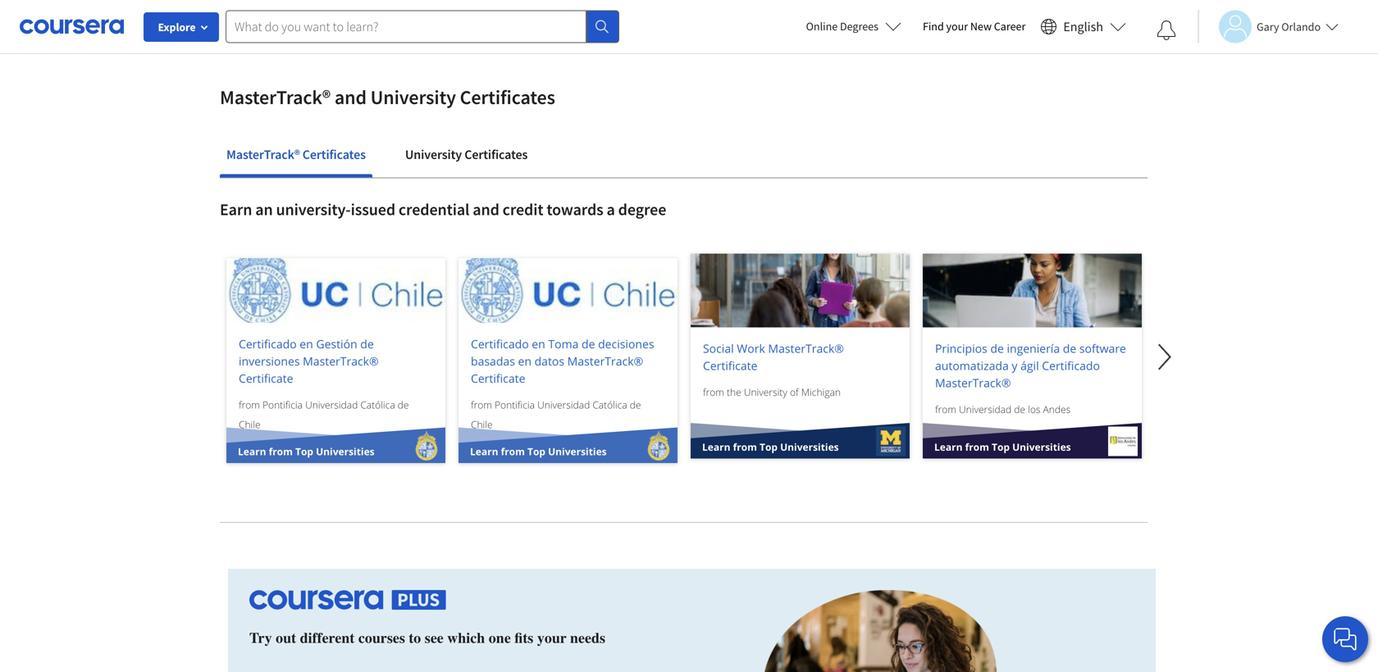 Task type: describe. For each thing, give the bounding box(es) containing it.
issued
[[351, 200, 395, 220]]

certificado en gestión de inversiones mastertrack® certificate link
[[239, 336, 433, 387]]

find
[[923, 19, 944, 34]]

needs
[[570, 630, 606, 647]]

certificate inside social work mastertrack® certificate
[[703, 358, 758, 374]]

learn for certificado en gestión de inversiones mastertrack® certificate
[[238, 445, 266, 459]]

learn from top universities for certificado en gestión de inversiones mastertrack® certificate
[[238, 445, 375, 459]]

mastertrack® up mastertrack® certificates
[[220, 85, 331, 110]]

coursera image
[[20, 13, 124, 40]]

0 vertical spatial and
[[335, 85, 367, 110]]

datos
[[535, 354, 565, 369]]

católica for certificado en toma de decisiones basadas en datos mastertrack® certificate
[[593, 398, 627, 412]]

social
[[703, 341, 734, 357]]

de inside certificado en gestión de inversiones mastertrack® certificate
[[360, 337, 374, 352]]

social work mastertrack® certificate link
[[703, 340, 898, 375]]

find your new career
[[923, 19, 1026, 34]]

certificado en gestión de inversiones mastertrack® certificate
[[239, 337, 379, 387]]

university of michigan image
[[691, 254, 910, 328]]

andes
[[1043, 403, 1071, 417]]

earn
[[220, 200, 252, 220]]

principios de ingeniería de software automatizada y ágil certificado mastertrack®
[[935, 341, 1126, 391]]

gary
[[1257, 19, 1279, 34]]

online degrees
[[806, 19, 879, 34]]

from universidad de los andes
[[935, 403, 1071, 417]]

pontificia for en
[[495, 398, 535, 412]]

pontificia for certificate
[[263, 398, 303, 412]]

explore button
[[144, 12, 219, 42]]

universities for principios de ingeniería de software automatizada y ágil certificado mastertrack®
[[1013, 441, 1071, 454]]

universities for social work mastertrack® certificate
[[780, 441, 839, 454]]

of
[[790, 386, 799, 399]]

university inside button
[[405, 147, 462, 163]]

de left los
[[1014, 403, 1026, 417]]

de up automatizada
[[991, 341, 1004, 357]]

de inside certificado en toma de decisiones basadas en datos mastertrack® certificate
[[582, 337, 595, 352]]

learn from top universities for principios de ingeniería de software automatizada y ágil certificado mastertrack®
[[935, 441, 1071, 454]]

which
[[447, 630, 485, 647]]

a
[[607, 200, 615, 220]]

certificado for mastertrack®
[[239, 337, 297, 352]]

universities for certificado en gestión de inversiones mastertrack® certificate
[[316, 445, 375, 459]]

principios
[[935, 341, 988, 357]]

software
[[1080, 341, 1126, 357]]

y
[[1012, 358, 1018, 374]]

1 vertical spatial and
[[473, 200, 499, 220]]

católica for certificado en gestión de inversiones mastertrack® certificate
[[360, 398, 395, 412]]

de left software
[[1063, 341, 1077, 357]]

top for certificado en gestión de inversiones mastertrack® certificate
[[295, 445, 313, 459]]

earn an university-issued credential and credit towards a degree
[[220, 200, 666, 220]]

see
[[425, 630, 444, 647]]

mastertrack® and university certificates
[[220, 85, 555, 110]]

career
[[994, 19, 1026, 34]]

mastertrack® certificates
[[226, 147, 366, 163]]

certificado en toma de decisiones basadas en datos mastertrack® certificate link
[[471, 336, 665, 387]]

certificates for mastertrack® certificates
[[303, 147, 366, 163]]

university certificates
[[405, 147, 528, 163]]

out
[[276, 630, 296, 647]]

basadas
[[471, 354, 515, 369]]

the
[[727, 386, 741, 399]]

ágil
[[1021, 358, 1039, 374]]

certificates up university certificates
[[460, 85, 555, 110]]

certificado for basadas
[[471, 337, 529, 352]]

michigan
[[801, 386, 841, 399]]

gestión
[[316, 337, 357, 352]]

top for principios de ingeniería de software automatizada y ágil certificado mastertrack®
[[992, 441, 1010, 454]]

coursera plus logo image
[[249, 591, 446, 610]]

courses
[[358, 630, 405, 647]]

online degrees button
[[793, 8, 915, 44]]

your inside find your new career link
[[946, 19, 968, 34]]

learn from top universities for certificado en toma de decisiones basadas en datos mastertrack® certificate
[[470, 445, 607, 459]]

universidad for certificate
[[305, 398, 358, 412]]



Task type: vqa. For each thing, say whether or not it's contained in the screenshot.


Task type: locate. For each thing, give the bounding box(es) containing it.
fits
[[515, 630, 534, 647]]

woman looking at laptop image
[[762, 591, 997, 673]]

university up the credential
[[405, 147, 462, 163]]

to
[[409, 630, 421, 647]]

2 horizontal spatial certificado
[[1042, 358, 1100, 374]]

certificado
[[239, 337, 297, 352], [471, 337, 529, 352], [1042, 358, 1100, 374]]

en inside certificado en gestión de inversiones mastertrack® certificate
[[300, 337, 313, 352]]

university left of at the right
[[744, 386, 788, 399]]

1 chile from the left
[[239, 418, 261, 432]]

find your new career link
[[915, 16, 1034, 37]]

certificates up credit
[[465, 147, 528, 163]]

explore
[[158, 20, 196, 34]]

certificate down social
[[703, 358, 758, 374]]

pontificia universidad católica de chile down "datos"
[[471, 398, 641, 432]]

2 católica from the left
[[593, 398, 627, 412]]

2 horizontal spatial en
[[532, 337, 545, 352]]

certificates for university certificates
[[465, 147, 528, 163]]

0 horizontal spatial your
[[537, 630, 567, 647]]

mastertrack® inside certificado en toma de decisiones basadas en datos mastertrack® certificate
[[568, 354, 643, 369]]

learn from top universities
[[702, 441, 839, 454], [935, 441, 1071, 454], [238, 445, 375, 459], [470, 445, 607, 459]]

chat with us image
[[1332, 627, 1359, 653]]

1 horizontal spatial en
[[518, 354, 532, 369]]

certificado up inversiones
[[239, 337, 297, 352]]

chile for certificado en gestión de inversiones mastertrack® certificate
[[239, 418, 261, 432]]

mastertrack® up an
[[226, 147, 300, 163]]

mastertrack® down decisiones
[[568, 354, 643, 369]]

your right fits
[[537, 630, 567, 647]]

university for mastertrack®
[[371, 85, 456, 110]]

certificado up basadas
[[471, 337, 529, 352]]

different
[[300, 630, 355, 647]]

learn for certificado en toma de decisiones basadas en datos mastertrack® certificate
[[470, 445, 498, 459]]

2 vertical spatial university
[[744, 386, 788, 399]]

orlando
[[1282, 19, 1321, 34]]

mastertrack® inside button
[[226, 147, 300, 163]]

and up mastertrack® certificates
[[335, 85, 367, 110]]

university of michigan image
[[876, 427, 906, 457]]

certificate inside certificado en gestión de inversiones mastertrack® certificate
[[239, 371, 293, 387]]

chile for certificado en toma de decisiones basadas en datos mastertrack® certificate
[[471, 418, 493, 432]]

0 horizontal spatial certificate
[[239, 371, 293, 387]]

universidad de los andes image
[[1108, 427, 1138, 457]]

one
[[489, 630, 511, 647]]

learn for social work mastertrack® certificate
[[702, 441, 731, 454]]

automatizada
[[935, 358, 1009, 374]]

None search field
[[226, 10, 619, 43]]

from the university of michigan
[[703, 386, 841, 399]]

católica
[[360, 398, 395, 412], [593, 398, 627, 412]]

certificate down inversiones
[[239, 371, 293, 387]]

certificado inside certificado en toma de decisiones basadas en datos mastertrack® certificate
[[471, 337, 529, 352]]

1 horizontal spatial certificate
[[471, 371, 525, 387]]

top for social work mastertrack® certificate
[[760, 441, 778, 454]]

learn for principios de ingeniería de software automatizada y ágil certificado mastertrack®
[[935, 441, 963, 454]]

certificate down basadas
[[471, 371, 525, 387]]

católica down the certificado en toma de decisiones basadas en datos mastertrack® certificate 'link'
[[593, 398, 627, 412]]

1 horizontal spatial chile
[[471, 418, 493, 432]]

1 horizontal spatial pontificia universidad católica de chile
[[471, 398, 641, 432]]

toma
[[548, 337, 579, 352]]

de down decisiones
[[630, 398, 641, 412]]

de right gestión
[[360, 337, 374, 352]]

learn from top universities for social work mastertrack® certificate
[[702, 441, 839, 454]]

0 horizontal spatial certificado
[[239, 337, 297, 352]]

1 pontificia universidad católica de chile from the left
[[239, 398, 409, 432]]

english button
[[1034, 0, 1133, 53]]

certificate inside certificado en toma de decisiones basadas en datos mastertrack® certificate
[[471, 371, 525, 387]]

universidad down automatizada
[[959, 403, 1012, 417]]

1 horizontal spatial and
[[473, 200, 499, 220]]

0 vertical spatial university
[[371, 85, 456, 110]]

related certificate program recommendations tab list
[[220, 135, 1148, 178]]

pontificia down basadas
[[495, 398, 535, 412]]

work
[[737, 341, 765, 357]]

certificates up university-
[[303, 147, 366, 163]]

en up "datos"
[[532, 337, 545, 352]]

pontificia universidad católica de chile for en
[[471, 398, 641, 432]]

mastertrack® down gestión
[[303, 354, 379, 369]]

mastertrack® up of at the right
[[768, 341, 844, 357]]

certificates
[[460, 85, 555, 110], [303, 147, 366, 163], [465, 147, 528, 163]]

0 vertical spatial your
[[946, 19, 968, 34]]

en
[[300, 337, 313, 352], [532, 337, 545, 352], [518, 354, 532, 369]]

certificate
[[703, 358, 758, 374], [239, 371, 293, 387], [471, 371, 525, 387]]

ingeniería
[[1007, 341, 1060, 357]]

los
[[1028, 403, 1041, 417]]

and
[[335, 85, 367, 110], [473, 200, 499, 220]]

university down what do you want to learn? text field
[[371, 85, 456, 110]]

pontificia universidad católica de chile image
[[226, 259, 446, 323], [459, 259, 678, 323], [412, 432, 441, 461], [644, 432, 674, 461]]

0 horizontal spatial chile
[[239, 418, 261, 432]]

de down certificado en gestión de inversiones mastertrack® certificate link
[[398, 398, 409, 412]]

social work mastertrack® certificate
[[703, 341, 844, 374]]

0 horizontal spatial pontificia universidad católica de chile
[[239, 398, 409, 432]]

chile down basadas
[[471, 418, 493, 432]]

2 pontificia universidad católica de chile from the left
[[471, 398, 641, 432]]

2 chile from the left
[[471, 418, 493, 432]]

1 católica from the left
[[360, 398, 395, 412]]

1 horizontal spatial universidad
[[537, 398, 590, 412]]

católica down certificado en gestión de inversiones mastertrack® certificate link
[[360, 398, 395, 412]]

1 vertical spatial your
[[537, 630, 567, 647]]

gary orlando
[[1257, 19, 1321, 34]]

chile
[[239, 418, 261, 432], [471, 418, 493, 432]]

university
[[371, 85, 456, 110], [405, 147, 462, 163], [744, 386, 788, 399]]

your
[[946, 19, 968, 34], [537, 630, 567, 647]]

0 horizontal spatial pontificia
[[263, 398, 303, 412]]

0 horizontal spatial católica
[[360, 398, 395, 412]]

certificado inside certificado en gestión de inversiones mastertrack® certificate
[[239, 337, 297, 352]]

mastertrack® down automatizada
[[935, 376, 1011, 391]]

and left credit
[[473, 200, 499, 220]]

mastertrack® inside principios de ingeniería de software automatizada y ágil certificado mastertrack®
[[935, 376, 1011, 391]]

towards
[[547, 200, 604, 220]]

university for from
[[744, 386, 788, 399]]

1 horizontal spatial your
[[946, 19, 968, 34]]

credential
[[399, 200, 470, 220]]

decisiones
[[598, 337, 654, 352]]

try out different courses to see which one fits your needs
[[249, 630, 606, 647]]

2 pontificia from the left
[[495, 398, 535, 412]]

mastertrack®
[[220, 85, 331, 110], [226, 147, 300, 163], [768, 341, 844, 357], [303, 354, 379, 369], [568, 354, 643, 369], [935, 376, 1011, 391]]

mastertrack® certificates button
[[220, 135, 372, 174]]

1 horizontal spatial pontificia
[[495, 398, 535, 412]]

gary orlando button
[[1198, 10, 1339, 43]]

1 pontificia from the left
[[263, 398, 303, 412]]

1 horizontal spatial católica
[[593, 398, 627, 412]]

university certificates button
[[399, 135, 534, 174]]

universidad down certificado en gestión de inversiones mastertrack® certificate link
[[305, 398, 358, 412]]

en for toma
[[532, 337, 545, 352]]

en for gestión
[[300, 337, 313, 352]]

0 horizontal spatial universidad
[[305, 398, 358, 412]]

1 vertical spatial university
[[405, 147, 462, 163]]

learn
[[702, 441, 731, 454], [935, 441, 963, 454], [238, 445, 266, 459], [470, 445, 498, 459]]

show notifications image
[[1157, 21, 1177, 40]]

de
[[360, 337, 374, 352], [582, 337, 595, 352], [991, 341, 1004, 357], [1063, 341, 1077, 357], [398, 398, 409, 412], [630, 398, 641, 412], [1014, 403, 1026, 417]]

new
[[971, 19, 992, 34]]

english
[[1064, 18, 1104, 35]]

degree
[[618, 200, 666, 220]]

en left gestión
[[300, 337, 313, 352]]

1 horizontal spatial certificado
[[471, 337, 529, 352]]

2 horizontal spatial universidad
[[959, 403, 1012, 417]]

mastertrack® inside social work mastertrack® certificate
[[768, 341, 844, 357]]

What do you want to learn? text field
[[226, 10, 587, 43]]

universidad de los andes image
[[923, 254, 1142, 328]]

from
[[703, 386, 724, 399], [239, 398, 263, 412], [471, 398, 495, 412], [935, 403, 957, 417], [733, 441, 757, 454], [965, 441, 989, 454], [269, 445, 293, 459], [501, 445, 525, 459]]

your right find
[[946, 19, 968, 34]]

top
[[760, 441, 778, 454], [992, 441, 1010, 454], [295, 445, 313, 459], [528, 445, 546, 459]]

try
[[249, 630, 272, 647]]

certificado en toma de decisiones basadas en datos mastertrack® certificate
[[471, 337, 654, 387]]

2 horizontal spatial certificate
[[703, 358, 758, 374]]

inversiones
[[239, 354, 300, 369]]

universidad down certificado en toma de decisiones basadas en datos mastertrack® certificate
[[537, 398, 590, 412]]

de right toma
[[582, 337, 595, 352]]

0 horizontal spatial and
[[335, 85, 367, 110]]

en left "datos"
[[518, 354, 532, 369]]

mastertrack® inside certificado en gestión de inversiones mastertrack® certificate
[[303, 354, 379, 369]]

pontificia universidad católica de chile for certificate
[[239, 398, 409, 432]]

0 horizontal spatial en
[[300, 337, 313, 352]]

universities
[[780, 441, 839, 454], [1013, 441, 1071, 454], [316, 445, 375, 459], [548, 445, 607, 459]]

certificado down software
[[1042, 358, 1100, 374]]

pontificia down inversiones
[[263, 398, 303, 412]]

universidad
[[305, 398, 358, 412], [537, 398, 590, 412], [959, 403, 1012, 417]]

certificado inside principios de ingeniería de software automatizada y ágil certificado mastertrack®
[[1042, 358, 1100, 374]]

university-
[[276, 200, 351, 220]]

degrees
[[840, 19, 879, 34]]

principios de ingeniería de software automatizada y ágil certificado mastertrack® link
[[935, 340, 1130, 392]]

chile down inversiones
[[239, 418, 261, 432]]

top for certificado en toma de decisiones basadas en datos mastertrack® certificate
[[528, 445, 546, 459]]

universities for certificado en toma de decisiones basadas en datos mastertrack® certificate
[[548, 445, 607, 459]]

credit
[[503, 200, 544, 220]]

pontificia
[[263, 398, 303, 412], [495, 398, 535, 412]]

pontificia universidad católica de chile
[[239, 398, 409, 432], [471, 398, 641, 432]]

universidad for en
[[537, 398, 590, 412]]

online
[[806, 19, 838, 34]]

an
[[255, 200, 273, 220]]

pontificia universidad católica de chile down certificado en gestión de inversiones mastertrack® certificate link
[[239, 398, 409, 432]]



